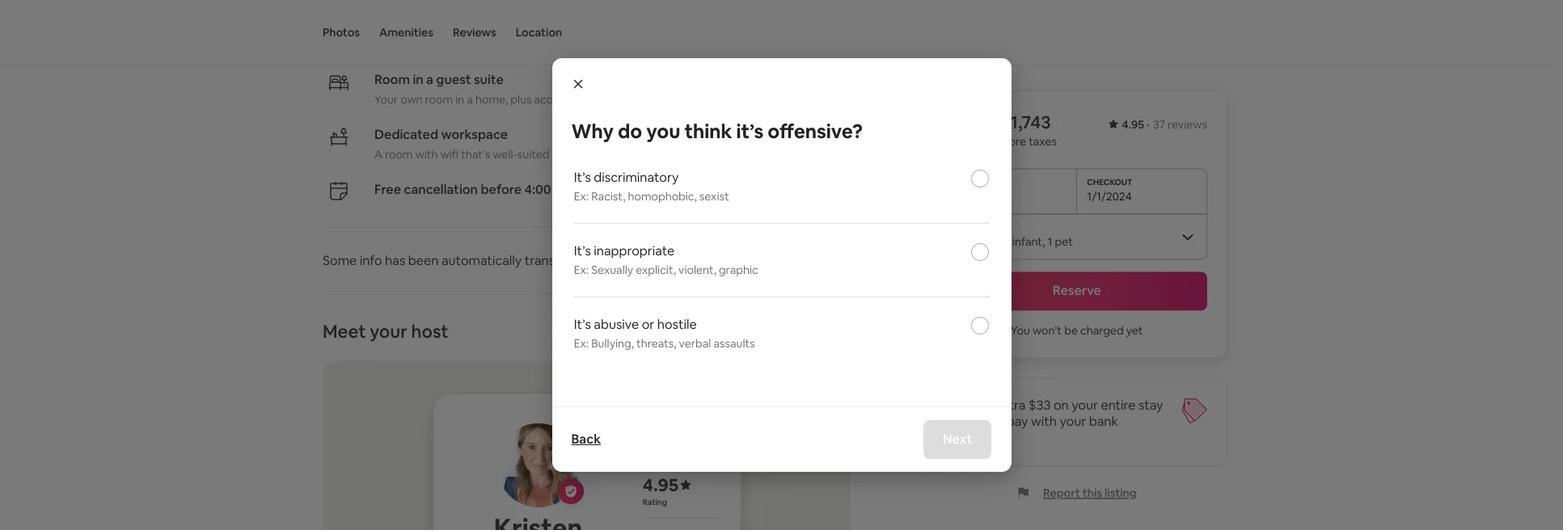 Task type: vqa. For each thing, say whether or not it's contained in the screenshot.


Task type: locate. For each thing, give the bounding box(es) containing it.
1 vertical spatial with
[[1031, 413, 1057, 430]]

you won't be charged yet
[[1011, 323, 1143, 338]]

guest
[[436, 71, 471, 88]]

2 vertical spatial ex:
[[574, 336, 589, 351]]

0 vertical spatial room
[[425, 92, 453, 106]]

next
[[943, 431, 972, 448]]

$33
[[1029, 397, 1051, 414]]

language
[[675, 252, 731, 269]]

0 vertical spatial on
[[575, 181, 591, 198]]

1 horizontal spatial with
[[1031, 413, 1057, 430]]

4.95 for 4.95
[[643, 474, 679, 496]]

you
[[646, 119, 680, 144], [982, 413, 1004, 430]]

you left pay
[[982, 413, 1004, 430]]

racist,
[[591, 189, 625, 204]]

1 vertical spatial on
[[1054, 397, 1069, 414]]

on right $33
[[1054, 397, 1069, 414]]

2 ex: from the top
[[574, 263, 589, 277]]

1 vertical spatial 4.95
[[643, 474, 679, 496]]

4.95 · 37 reviews
[[1122, 117, 1207, 132]]

bullying,
[[591, 336, 634, 351]]

2 it's from the top
[[574, 243, 591, 260]]

photos button
[[323, 0, 360, 65]]

kristen user profile image
[[496, 424, 580, 508], [496, 424, 580, 508]]

1 vertical spatial in
[[455, 92, 464, 106]]

with right pay
[[1031, 413, 1057, 430]]

it's
[[736, 119, 764, 144]]

1 vertical spatial before
[[481, 181, 522, 198]]

0 horizontal spatial on
[[575, 181, 591, 198]]

it's inside it's discriminatory ex: racist, homophobic, sexist
[[574, 169, 591, 186]]

0 horizontal spatial before
[[481, 181, 522, 198]]

1 horizontal spatial a
[[467, 92, 473, 106]]

room inside room in a guest suite your own room in a home, plus access to shared spaces.
[[425, 92, 453, 106]]

with inside dedicated workspace a room with wifi that's well-suited for working.
[[415, 147, 438, 161]]

why do you think it's offensive? dialog
[[552, 58, 1011, 472]]

your
[[370, 320, 407, 343], [1072, 397, 1098, 414], [1060, 413, 1086, 430]]

back button
[[571, 431, 601, 448]]

ex: inside it's inappropriate ex: sexually explicit, violent, graphic
[[574, 263, 589, 277]]

1 horizontal spatial on
[[1054, 397, 1069, 414]]

ex:
[[574, 189, 589, 204], [574, 263, 589, 277], [574, 336, 589, 351]]

12/2/2023
[[956, 189, 1009, 204]]

with left wifi
[[415, 147, 438, 161]]

it's for it's abusive or hostile
[[574, 316, 591, 333]]

own
[[400, 92, 423, 106]]

0 horizontal spatial with
[[415, 147, 438, 161]]

bank
[[1089, 413, 1118, 430]]

meet your host
[[323, 320, 449, 343]]

when
[[947, 413, 979, 430]]

reserve button
[[947, 272, 1207, 311]]

some
[[323, 252, 357, 269]]

a left guest
[[426, 71, 433, 88]]

1 horizontal spatial before
[[991, 134, 1026, 149]]

1 vertical spatial it's
[[574, 243, 591, 260]]

offensive?
[[768, 119, 863, 144]]

0 horizontal spatial you
[[646, 119, 680, 144]]

4.95
[[1122, 117, 1144, 132], [643, 474, 679, 496]]

ex: left bullying, at left
[[574, 336, 589, 351]]

ex: inside it's discriminatory ex: racist, homophobic, sexist
[[574, 189, 589, 204]]

1 ex: from the top
[[574, 189, 589, 204]]

it's right pm
[[574, 169, 591, 186]]

0 horizontal spatial 4.95
[[643, 474, 679, 496]]

shared
[[586, 92, 621, 106]]

3 ex: from the top
[[574, 336, 589, 351]]

0 vertical spatial ex:
[[574, 189, 589, 204]]

location button
[[516, 0, 562, 65]]

abusive
[[594, 316, 639, 333]]

ex: left show
[[574, 263, 589, 277]]

charged
[[1080, 323, 1124, 338]]

access
[[534, 92, 570, 106]]

in
[[413, 71, 424, 88], [455, 92, 464, 106]]

a left home,
[[467, 92, 473, 106]]

1 horizontal spatial room
[[425, 92, 453, 106]]

location
[[516, 25, 562, 40]]

has
[[385, 252, 405, 269]]

1 vertical spatial room
[[385, 147, 413, 161]]

to
[[572, 92, 583, 106]]

before down $1,743 at right
[[991, 134, 1026, 149]]

0 horizontal spatial a
[[426, 71, 433, 88]]

4.95 left ·
[[1122, 117, 1144, 132]]

suited
[[517, 147, 550, 161]]

be
[[1064, 323, 1078, 338]]

host
[[411, 320, 449, 343]]

0 horizontal spatial in
[[413, 71, 424, 88]]

you
[[1011, 323, 1030, 338]]

on inside save an extra $33 on your entire stay when you pay with your bank account.
[[1054, 397, 1069, 414]]

It's abusive or hostile radio
[[971, 317, 989, 335]]

0 vertical spatial you
[[646, 119, 680, 144]]

4.95 up rating
[[643, 474, 679, 496]]

it's inside it's inappropriate ex: sexually explicit, violent, graphic
[[574, 243, 591, 260]]

sexist
[[699, 189, 729, 204]]

you inside dialog
[[646, 119, 680, 144]]

1 vertical spatial you
[[982, 413, 1004, 430]]

2 vertical spatial it's
[[574, 316, 591, 333]]

dedicated workspace a room with wifi that's well-suited for working.
[[374, 126, 614, 161]]

discriminatory
[[594, 169, 679, 186]]

0 vertical spatial 4.95
[[1122, 117, 1144, 132]]

original
[[627, 252, 672, 269]]

reviews
[[1168, 117, 1207, 132]]

ex: right pm
[[574, 189, 589, 204]]

yet
[[1126, 323, 1143, 338]]

you right do
[[646, 119, 680, 144]]

1 horizontal spatial 4.95
[[1122, 117, 1144, 132]]

listing
[[1105, 486, 1137, 501]]

0 vertical spatial it's
[[574, 169, 591, 186]]

3 it's from the top
[[574, 316, 591, 333]]

before down well-
[[481, 181, 522, 198]]

homophobic,
[[628, 189, 697, 204]]

1 it's from the top
[[574, 169, 591, 186]]

verified host image
[[564, 486, 577, 499]]

report this listing
[[1043, 486, 1137, 501]]

0 vertical spatial before
[[991, 134, 1026, 149]]

it's
[[574, 169, 591, 186], [574, 243, 591, 260], [574, 316, 591, 333]]

entire
[[1101, 397, 1136, 414]]

stay
[[1139, 397, 1163, 414]]

1 vertical spatial ex:
[[574, 263, 589, 277]]

why
[[571, 119, 614, 144]]

0 vertical spatial with
[[415, 147, 438, 161]]

why do you think it's offensive?
[[571, 119, 863, 144]]

on right pm
[[575, 181, 591, 198]]

it's inside it's abusive or hostile ex: bullying, threats, verbal assaults
[[574, 316, 591, 333]]

$1,743
[[1000, 111, 1051, 133]]

assaults
[[714, 336, 755, 351]]

show original language button
[[591, 252, 731, 269]]

1 horizontal spatial you
[[982, 413, 1004, 430]]

0 horizontal spatial room
[[385, 147, 413, 161]]

before inside $1,743 monthly before taxes
[[991, 134, 1026, 149]]

room right a
[[385, 147, 413, 161]]

november
[[594, 181, 658, 198]]

it's left abusive
[[574, 316, 591, 333]]

in down guest
[[455, 92, 464, 106]]

it's left show
[[574, 243, 591, 260]]

room down guest
[[425, 92, 453, 106]]

a
[[426, 71, 433, 88], [467, 92, 473, 106]]

in up own
[[413, 71, 424, 88]]

before
[[991, 134, 1026, 149], [481, 181, 522, 198]]



Task type: describe. For each thing, give the bounding box(es) containing it.
it's inappropriate ex: sexually explicit, violent, graphic
[[574, 243, 758, 277]]

rating
[[643, 497, 667, 508]]

back
[[571, 431, 601, 448]]

4:00
[[524, 181, 551, 198]]

spaces.
[[624, 92, 663, 106]]

for
[[552, 147, 567, 161]]

$1,743 monthly before taxes
[[947, 111, 1057, 149]]

it's discriminatory ex: racist, homophobic, sexist
[[574, 169, 729, 204]]

that's
[[461, 147, 490, 161]]

pay
[[1007, 413, 1028, 430]]

violent,
[[679, 263, 716, 277]]

do
[[618, 119, 642, 144]]

before for $1,743
[[991, 134, 1026, 149]]

ex: for it's inappropriate
[[574, 263, 589, 277]]

inappropriate
[[594, 243, 675, 260]]

your left entire
[[1072, 397, 1098, 414]]

show
[[591, 252, 624, 269]]

your left host
[[370, 320, 407, 343]]

a
[[374, 147, 382, 161]]

amenities button
[[379, 0, 433, 65]]

·
[[1147, 117, 1150, 132]]

0 vertical spatial in
[[413, 71, 424, 88]]

meet
[[323, 320, 366, 343]]

suite
[[474, 71, 504, 88]]

plus
[[511, 92, 532, 106]]

1 horizontal spatial in
[[455, 92, 464, 106]]

this
[[1083, 486, 1102, 501]]

room inside dedicated workspace a room with wifi that's well-suited for working.
[[385, 147, 413, 161]]

verbal
[[679, 336, 711, 351]]

photos
[[323, 25, 360, 40]]

report this listing button
[[1017, 486, 1137, 501]]

workspace
[[441, 126, 508, 143]]

room
[[374, 71, 410, 88]]

it's for it's inappropriate
[[574, 243, 591, 260]]

well-
[[493, 147, 517, 161]]

0 vertical spatial a
[[426, 71, 433, 88]]

save
[[947, 397, 975, 414]]

free cancellation before 4:00 pm on november 2
[[374, 181, 668, 198]]

reviews
[[453, 25, 496, 40]]

reviews button
[[453, 0, 496, 65]]

cancellation
[[404, 181, 478, 198]]

save an extra $33 on your entire stay when you pay with your bank account.
[[947, 397, 1163, 446]]

with inside save an extra $33 on your entire stay when you pay with your bank account.
[[1031, 413, 1057, 430]]

It's inappropriate radio
[[971, 243, 989, 261]]

your
[[374, 92, 398, 106]]

room in a guest suite your own room in a home, plus access to shared spaces.
[[374, 71, 663, 106]]

it's abusive or hostile ex: bullying, threats, verbal assaults
[[574, 316, 755, 351]]

next button
[[924, 420, 992, 459]]

an
[[977, 397, 992, 414]]

pm
[[554, 181, 572, 198]]

hostile
[[657, 316, 697, 333]]

your left bank
[[1060, 413, 1086, 430]]

amenities
[[379, 25, 433, 40]]

2
[[660, 181, 668, 198]]

working.
[[570, 147, 614, 161]]

It's discriminatory radio
[[971, 170, 989, 188]]

account.
[[947, 429, 998, 446]]

1/1/2024
[[1087, 189, 1132, 204]]

wifi
[[440, 147, 459, 161]]

1 vertical spatial a
[[467, 92, 473, 106]]

translated.
[[525, 252, 588, 269]]

4.95 for 4.95 · 37 reviews
[[1122, 117, 1144, 132]]

it's for it's discriminatory
[[574, 169, 591, 186]]

you inside save an extra $33 on your entire stay when you pay with your bank account.
[[982, 413, 1004, 430]]

threats,
[[636, 336, 676, 351]]

been
[[408, 252, 439, 269]]

free
[[374, 181, 401, 198]]

ex: inside it's abusive or hostile ex: bullying, threats, verbal assaults
[[574, 336, 589, 351]]

some info has been automatically translated. show original language
[[323, 252, 731, 269]]

37
[[1153, 117, 1165, 132]]

ex: for it's discriminatory
[[574, 189, 589, 204]]

before for free
[[481, 181, 522, 198]]

home,
[[475, 92, 508, 106]]

taxes
[[1029, 134, 1057, 149]]

info
[[360, 252, 382, 269]]

graphic
[[719, 263, 758, 277]]

report
[[1043, 486, 1080, 501]]

or
[[642, 316, 654, 333]]

automatically
[[441, 252, 522, 269]]

sexually
[[591, 263, 633, 277]]

explicit,
[[636, 263, 676, 277]]

won't
[[1033, 323, 1062, 338]]

extra
[[995, 397, 1026, 414]]



